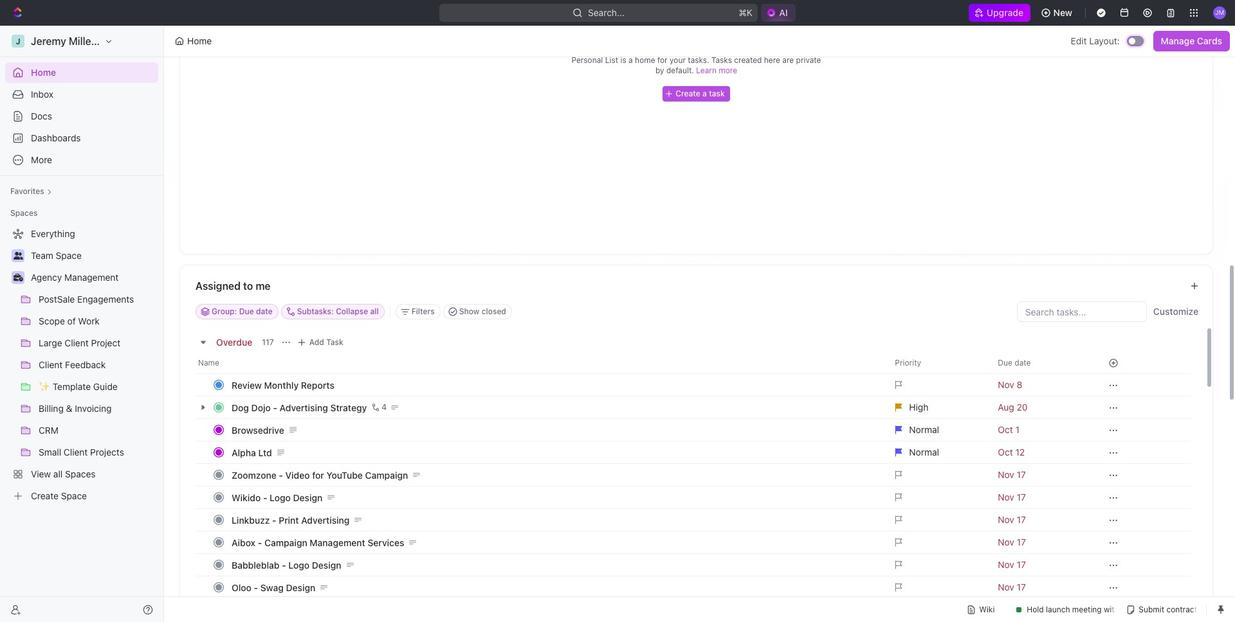 Task type: vqa. For each thing, say whether or not it's contained in the screenshot.
'No favorited docs' image
no



Task type: locate. For each thing, give the bounding box(es) containing it.
- right oloo
[[254, 582, 258, 593]]

2 normal from the top
[[909, 447, 939, 458]]

0 horizontal spatial home
[[31, 67, 56, 78]]

guide
[[93, 381, 118, 392]]

oloo
[[232, 582, 251, 593]]

review monthly reports
[[232, 380, 334, 391]]

projects
[[90, 447, 124, 458]]

client up client feedback
[[65, 338, 89, 349]]

1 vertical spatial all
[[53, 469, 63, 480]]

a
[[629, 55, 633, 65], [702, 89, 707, 98]]

0 vertical spatial design
[[293, 492, 323, 503]]

0 horizontal spatial date
[[256, 307, 273, 316]]

to
[[243, 280, 253, 292]]

1 normal from the top
[[909, 425, 939, 435]]

browsedrive link
[[228, 421, 885, 440]]

1 horizontal spatial spaces
[[65, 469, 96, 480]]

0 vertical spatial management
[[64, 272, 119, 283]]

wikido - logo design
[[232, 492, 323, 503]]

logo up print
[[270, 492, 291, 503]]

1 vertical spatial spaces
[[65, 469, 96, 480]]

1 vertical spatial due
[[998, 358, 1012, 368]]

1 horizontal spatial a
[[702, 89, 707, 98]]

crm link
[[39, 421, 156, 441]]

advertising up aibox - campaign management services
[[301, 515, 350, 526]]

spaces down small client projects
[[65, 469, 96, 480]]

1 vertical spatial home
[[31, 67, 56, 78]]

space for team space
[[56, 250, 82, 261]]

- right wikido
[[263, 492, 267, 503]]

home link
[[5, 62, 158, 83]]

1 vertical spatial management
[[310, 537, 365, 548]]

zoomzone - video for youtube campaign
[[232, 470, 408, 481]]

your
[[670, 55, 686, 65]]

- for aibox
[[258, 537, 262, 548]]

2 vertical spatial design
[[286, 582, 315, 593]]

large
[[39, 338, 62, 349]]

manage cards button
[[1153, 31, 1230, 51]]

1 horizontal spatial management
[[310, 537, 365, 548]]

client down the large
[[39, 360, 63, 371]]

by
[[655, 66, 664, 75]]

for right the video at the left of page
[[312, 470, 324, 481]]

design down babbleblab - logo design
[[286, 582, 315, 593]]

tasks.
[[688, 55, 709, 65]]

manage
[[1161, 35, 1195, 46]]

home
[[187, 35, 212, 46], [31, 67, 56, 78]]

space for create space
[[61, 491, 87, 502]]

a inside button
[[702, 89, 707, 98]]

are
[[782, 55, 794, 65]]

client
[[65, 338, 89, 349], [39, 360, 63, 371], [64, 447, 88, 458]]

1 vertical spatial create
[[31, 491, 59, 502]]

0 horizontal spatial for
[[312, 470, 324, 481]]

create for create a task
[[676, 89, 700, 98]]

dog dojo - advertising strategy
[[232, 402, 367, 413]]

learn more link
[[696, 66, 737, 75]]

logo for wikido
[[270, 492, 291, 503]]

zoomzone - video for youtube campaign link
[[228, 466, 885, 485]]

space up agency management
[[56, 250, 82, 261]]

client up view all spaces link on the bottom left of page
[[64, 447, 88, 458]]

1 vertical spatial advertising
[[301, 515, 350, 526]]

for
[[657, 55, 667, 65], [312, 470, 324, 481]]

space down view all spaces link on the bottom left of page
[[61, 491, 87, 502]]

campaign up babbleblab - logo design
[[264, 537, 307, 548]]

scope of work link
[[39, 311, 156, 332]]

- left print
[[272, 515, 276, 526]]

scope of work
[[39, 316, 100, 327]]

0 vertical spatial client
[[65, 338, 89, 349]]

campaign right youtube
[[365, 470, 408, 481]]

dog
[[232, 402, 249, 413]]

all right collapse
[[370, 307, 379, 316]]

0 vertical spatial logo
[[270, 492, 291, 503]]

0 horizontal spatial create
[[31, 491, 59, 502]]

spaces
[[10, 208, 38, 218], [65, 469, 96, 480]]

0 vertical spatial a
[[629, 55, 633, 65]]

billing
[[39, 403, 64, 414]]

2 vertical spatial client
[[64, 447, 88, 458]]

customize button
[[1149, 303, 1202, 321]]

view all spaces link
[[5, 464, 156, 485]]

1 horizontal spatial all
[[370, 307, 379, 316]]

- right aibox
[[258, 537, 262, 548]]

create for create space
[[31, 491, 59, 502]]

new
[[1053, 7, 1072, 18]]

0 vertical spatial all
[[370, 307, 379, 316]]

1 horizontal spatial due
[[998, 358, 1012, 368]]

design
[[293, 492, 323, 503], [312, 560, 341, 571], [286, 582, 315, 593]]

home inside sidebar navigation
[[31, 67, 56, 78]]

- for oloo
[[254, 582, 258, 593]]

a right the is
[[629, 55, 633, 65]]

1 vertical spatial space
[[61, 491, 87, 502]]

for up by at right top
[[657, 55, 667, 65]]

a inside personal list is a home for your tasks. tasks created here are private by default.
[[629, 55, 633, 65]]

1 vertical spatial logo
[[288, 560, 309, 571]]

is
[[620, 55, 626, 65]]

team
[[31, 250, 53, 261]]

&
[[66, 403, 72, 414]]

design down the video at the left of page
[[293, 492, 323, 503]]

jeremy miller's workspace, , element
[[12, 35, 24, 48]]

advertising down reports
[[280, 402, 328, 413]]

design for babbleblab - logo design
[[312, 560, 341, 571]]

user group image
[[13, 252, 23, 260]]

oloo - swag design link
[[228, 579, 885, 597]]

j
[[16, 36, 20, 46]]

- for zoomzone
[[279, 470, 283, 481]]

tree inside sidebar navigation
[[5, 224, 158, 507]]

1 horizontal spatial campaign
[[365, 470, 408, 481]]

0 vertical spatial create
[[676, 89, 700, 98]]

advertising for -
[[280, 402, 328, 413]]

created
[[734, 55, 762, 65]]

1 horizontal spatial for
[[657, 55, 667, 65]]

1 horizontal spatial home
[[187, 35, 212, 46]]

logo down aibox - campaign management services
[[288, 560, 309, 571]]

1 vertical spatial client
[[39, 360, 63, 371]]

- inside linkbuzz - print advertising "link"
[[272, 515, 276, 526]]

alpha ltd
[[232, 447, 272, 458]]

collapse
[[336, 307, 368, 316]]

zoomzone
[[232, 470, 276, 481]]

business time image
[[13, 274, 23, 282]]

- inside the zoomzone - video for youtube campaign link
[[279, 470, 283, 481]]

- inside babbleblab - logo design link
[[282, 560, 286, 571]]

large client project link
[[39, 333, 156, 354]]

- left the video at the left of page
[[279, 470, 283, 481]]

1 normal button from the top
[[887, 419, 990, 442]]

- up oloo - swag design
[[282, 560, 286, 571]]

ai button
[[761, 4, 796, 22]]

manage cards
[[1161, 35, 1222, 46]]

1 vertical spatial date
[[1015, 358, 1031, 368]]

logo for babbleblab
[[288, 560, 309, 571]]

2 normal button from the top
[[887, 441, 990, 464]]

here
[[764, 55, 780, 65]]

add task button
[[294, 335, 348, 351]]

1 vertical spatial normal
[[909, 447, 939, 458]]

date
[[256, 307, 273, 316], [1015, 358, 1031, 368]]

0 vertical spatial space
[[56, 250, 82, 261]]

0 horizontal spatial all
[[53, 469, 63, 480]]

✨ template guide link
[[39, 377, 156, 398]]

a left 'task'
[[702, 89, 707, 98]]

list
[[605, 55, 618, 65]]

strategy
[[330, 402, 367, 413]]

advertising for print
[[301, 515, 350, 526]]

closed
[[482, 307, 506, 316]]

1 vertical spatial design
[[312, 560, 341, 571]]

sidebar navigation
[[0, 26, 167, 623]]

show closed button
[[443, 304, 512, 320]]

0 vertical spatial advertising
[[280, 402, 328, 413]]

print
[[279, 515, 299, 526]]

- for babbleblab
[[282, 560, 286, 571]]

create down view
[[31, 491, 59, 502]]

due date
[[998, 358, 1031, 368]]

postsale
[[39, 294, 75, 305]]

✨
[[39, 381, 50, 392]]

due
[[239, 307, 254, 316], [998, 358, 1012, 368]]

0 horizontal spatial management
[[64, 272, 119, 283]]

1 vertical spatial a
[[702, 89, 707, 98]]

1 horizontal spatial create
[[676, 89, 700, 98]]

0 vertical spatial for
[[657, 55, 667, 65]]

management left services at the bottom of page
[[310, 537, 365, 548]]

priority button
[[887, 353, 990, 374]]

- for linkbuzz
[[272, 515, 276, 526]]

for inside personal list is a home for your tasks. tasks created here are private by default.
[[657, 55, 667, 65]]

1 horizontal spatial date
[[1015, 358, 1031, 368]]

advertising inside "link"
[[301, 515, 350, 526]]

- inside the oloo - swag design link
[[254, 582, 258, 593]]

0 horizontal spatial due
[[239, 307, 254, 316]]

client for large
[[65, 338, 89, 349]]

0 vertical spatial date
[[256, 307, 273, 316]]

advertising
[[280, 402, 328, 413], [301, 515, 350, 526]]

group:
[[212, 307, 237, 316]]

create inside button
[[676, 89, 700, 98]]

show closed
[[459, 307, 506, 316]]

campaign
[[365, 470, 408, 481], [264, 537, 307, 548]]

design down aibox - campaign management services
[[312, 560, 341, 571]]

1 vertical spatial for
[[312, 470, 324, 481]]

normal button down high dropdown button
[[887, 441, 990, 464]]

spaces down favorites
[[10, 208, 38, 218]]

management down team space link
[[64, 272, 119, 283]]

inbox
[[31, 89, 53, 100]]

normal button
[[887, 419, 990, 442], [887, 441, 990, 464]]

normal
[[909, 425, 939, 435], [909, 447, 939, 458]]

tree containing everything
[[5, 224, 158, 507]]

linkbuzz - print advertising
[[232, 515, 350, 526]]

project
[[91, 338, 120, 349]]

0 horizontal spatial campaign
[[264, 537, 307, 548]]

0 vertical spatial home
[[187, 35, 212, 46]]

aibox
[[232, 537, 255, 548]]

postsale engagements link
[[39, 289, 156, 310]]

all right view
[[53, 469, 63, 480]]

high button
[[887, 396, 990, 419]]

me
[[256, 280, 271, 292]]

create down default.
[[676, 89, 700, 98]]

normal button down high
[[887, 419, 990, 442]]

0 vertical spatial spaces
[[10, 208, 38, 218]]

0 vertical spatial campaign
[[365, 470, 408, 481]]

- inside wikido - logo design link
[[263, 492, 267, 503]]

oloo - swag design
[[232, 582, 315, 593]]

0 horizontal spatial a
[[629, 55, 633, 65]]

more
[[31, 154, 52, 165]]

small client projects
[[39, 447, 124, 458]]

create inside tree
[[31, 491, 59, 502]]

tree
[[5, 224, 158, 507]]

- inside aibox - campaign management services link
[[258, 537, 262, 548]]

0 vertical spatial normal
[[909, 425, 939, 435]]



Task type: describe. For each thing, give the bounding box(es) containing it.
client feedback link
[[39, 355, 156, 376]]

117
[[262, 338, 274, 347]]

group: due date
[[212, 307, 273, 316]]

all inside view all spaces link
[[53, 469, 63, 480]]

✨ template guide
[[39, 381, 118, 392]]

due inside dropdown button
[[998, 358, 1012, 368]]

dashboards
[[31, 133, 81, 143]]

normal for alpha ltd
[[909, 447, 939, 458]]

reports
[[301, 380, 334, 391]]

wikido - logo design link
[[228, 489, 885, 507]]

filters button
[[395, 304, 440, 320]]

design for wikido - logo design
[[293, 492, 323, 503]]

billing & invoicing link
[[39, 399, 156, 419]]

agency management link
[[31, 268, 156, 288]]

- for wikido
[[263, 492, 267, 503]]

review
[[232, 380, 262, 391]]

ai
[[779, 7, 788, 18]]

management inside tree
[[64, 272, 119, 283]]

tasks
[[711, 55, 732, 65]]

crm
[[39, 425, 59, 436]]

services
[[368, 537, 404, 548]]

alpha
[[232, 447, 256, 458]]

babbleblab - logo design
[[232, 560, 341, 571]]

spaces inside tree
[[65, 469, 96, 480]]

personal list is a home for your tasks. tasks created here are private by default.
[[572, 55, 821, 75]]

high
[[909, 402, 928, 413]]

name button
[[196, 353, 887, 374]]

normal button for alpha ltd
[[887, 441, 990, 464]]

subtasks: collapse all
[[297, 307, 379, 316]]

babbleblab - logo design link
[[228, 556, 885, 575]]

create space link
[[5, 486, 156, 507]]

docs
[[31, 111, 52, 122]]

overdue
[[216, 337, 252, 348]]

dojo
[[251, 402, 271, 413]]

for inside the zoomzone - video for youtube campaign link
[[312, 470, 324, 481]]

dashboards link
[[5, 128, 158, 149]]

scope
[[39, 316, 65, 327]]

edit layout:
[[1071, 35, 1120, 46]]

priority
[[895, 358, 921, 368]]

home
[[635, 55, 655, 65]]

normal button for browsedrive
[[887, 419, 990, 442]]

task
[[326, 338, 343, 347]]

inbox link
[[5, 84, 158, 105]]

of
[[67, 316, 76, 327]]

filters
[[412, 307, 435, 316]]

small
[[39, 447, 61, 458]]

client for small
[[64, 447, 88, 458]]

miller's
[[69, 35, 103, 47]]

show
[[459, 307, 479, 316]]

0 horizontal spatial spaces
[[10, 208, 38, 218]]

0 vertical spatial due
[[239, 307, 254, 316]]

jeremy
[[31, 35, 66, 47]]

team space link
[[31, 246, 156, 266]]

small client projects link
[[39, 443, 156, 463]]

- right dojo
[[273, 402, 277, 413]]

invoicing
[[75, 403, 112, 414]]

subtasks:
[[297, 307, 334, 316]]

agency management
[[31, 272, 119, 283]]

team space
[[31, 250, 82, 261]]

assigned to me
[[196, 280, 271, 292]]

work
[[78, 316, 100, 327]]

assigned
[[196, 280, 241, 292]]

favorites
[[10, 187, 44, 196]]

jeremy miller's workspace
[[31, 35, 159, 47]]

task
[[709, 89, 725, 98]]

default.
[[666, 66, 694, 75]]

more button
[[5, 150, 158, 170]]

view all spaces
[[31, 469, 96, 480]]

client feedback
[[39, 360, 106, 371]]

more
[[719, 66, 737, 75]]

layout:
[[1089, 35, 1120, 46]]

private
[[796, 55, 821, 65]]

create a task button
[[663, 86, 730, 102]]

video
[[285, 470, 310, 481]]

linkbuzz
[[232, 515, 270, 526]]

Search tasks... text field
[[1018, 302, 1146, 322]]

jm button
[[1209, 3, 1230, 23]]

workspace
[[106, 35, 159, 47]]

1 vertical spatial campaign
[[264, 537, 307, 548]]

everything link
[[5, 224, 156, 244]]

new button
[[1035, 3, 1080, 23]]

ltd
[[258, 447, 272, 458]]

4 button
[[369, 401, 389, 414]]

date inside dropdown button
[[1015, 358, 1031, 368]]

engagements
[[77, 294, 134, 305]]

cards
[[1197, 35, 1222, 46]]

normal for browsedrive
[[909, 425, 939, 435]]

youtube
[[326, 470, 363, 481]]

learn
[[696, 66, 717, 75]]

alpha ltd link
[[228, 444, 885, 462]]

design for oloo - swag design
[[286, 582, 315, 593]]



